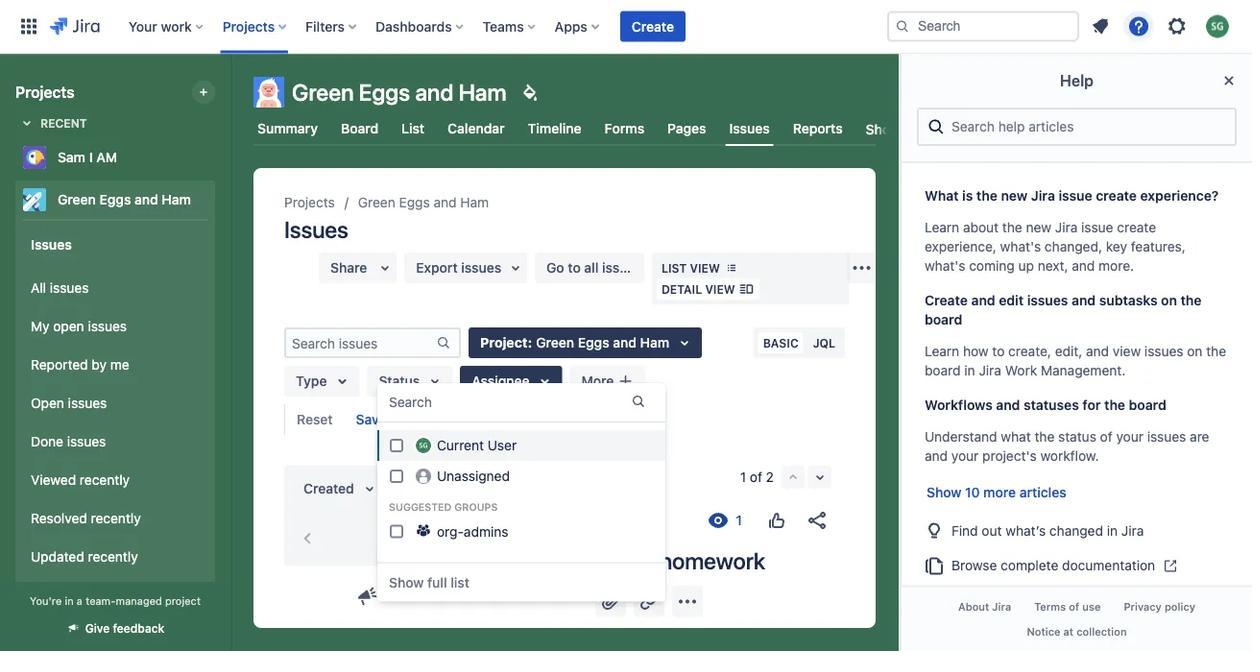 Task type: describe. For each thing, give the bounding box(es) containing it.
use
[[1082, 601, 1101, 613]]

issue for experience,
[[1081, 219, 1113, 235]]

add to starred image for green eggs and ham
[[209, 188, 232, 211]]

0 horizontal spatial 2
[[403, 531, 411, 546]]

collapse recent projects image
[[15, 111, 38, 134]]

eggs up 'export'
[[399, 194, 430, 210]]

org-admins
[[437, 523, 508, 539]]

0 horizontal spatial to
[[568, 260, 581, 276]]

teams
[[483, 18, 524, 34]]

new for is
[[1001, 188, 1028, 204]]

1-2 of 2
[[391, 531, 439, 546]]

ham down detail
[[640, 335, 669, 351]]

timeline link
[[524, 111, 585, 146]]

view for detail view
[[705, 282, 735, 296]]

what
[[925, 188, 959, 204]]

export issues button
[[405, 253, 527, 283]]

1 of 2
[[740, 469, 774, 485]]

jira up 'learn about the new jira issue create experience, what's changed, key features, what's coming up next, and more.'
[[1031, 188, 1055, 204]]

help image
[[1127, 15, 1150, 38]]

open share dialog image
[[374, 256, 397, 279]]

show for show 10 more articles
[[927, 484, 962, 500]]

collection
[[1077, 625, 1127, 638]]

groups
[[454, 501, 498, 512]]

jira inside 'learn about the new jira issue create experience, what's changed, key features, what's coming up next, and more.'
[[1055, 219, 1078, 235]]

i
[[89, 149, 93, 165]]

policy
[[1165, 601, 1196, 613]]

of right '1' at the bottom of the page
[[750, 469, 762, 485]]

assignee button
[[460, 366, 562, 397]]

0 vertical spatial give feedback button
[[345, 581, 485, 612]]

2 horizontal spatial in
[[1107, 522, 1118, 538]]

more button
[[570, 366, 645, 397]]

and up list link
[[415, 79, 454, 106]]

list
[[451, 574, 470, 590]]

status
[[379, 373, 420, 389]]

calendar link
[[444, 111, 509, 146]]

board
[[341, 121, 379, 136]]

show 10 more articles
[[927, 484, 1067, 500]]

the inside 'understand what the status of your issues are and your project's workflow.'
[[1035, 429, 1055, 445]]

reports
[[793, 121, 843, 136]]

timeline
[[528, 121, 582, 136]]

refresh image
[[511, 480, 526, 496]]

experience,
[[925, 239, 997, 254]]

reported by me
[[31, 357, 129, 373]]

Search issues text field
[[286, 329, 436, 356]]

group containing issues
[[23, 219, 207, 640]]

addicon image
[[618, 374, 633, 389]]

more
[[984, 484, 1016, 500]]

close image
[[1218, 69, 1241, 92]]

statuses
[[1024, 397, 1079, 413]]

new for about
[[1026, 219, 1052, 235]]

reported
[[31, 357, 88, 373]]

ham up calendar on the top of the page
[[459, 79, 507, 106]]

group containing all issues
[[23, 263, 207, 582]]

set background color image
[[518, 81, 541, 104]]

by
[[92, 357, 107, 373]]

notice
[[1027, 625, 1061, 638]]

privacy policy link
[[1112, 595, 1207, 619]]

are
[[1190, 429, 1210, 445]]

resolved recently link
[[23, 499, 207, 538]]

eggs down sam i am "link"
[[99, 192, 131, 207]]

sam i am
[[58, 149, 117, 165]]

view inside learn how to create, edit, and view issues on the board in jira work management.
[[1113, 343, 1141, 359]]

privacy
[[1124, 601, 1162, 613]]

and inside learn how to create, edit, and view issues on the board in jira work management.
[[1086, 343, 1109, 359]]

type
[[296, 373, 327, 389]]

a
[[77, 594, 83, 607]]

workflows and statuses for the board
[[925, 397, 1167, 413]]

type button
[[284, 366, 360, 397]]

basic
[[763, 336, 799, 350]]

create for create and edit issues and subtasks on the board
[[925, 292, 968, 308]]

1-
[[391, 531, 403, 546]]

add to starred image for sam i am
[[209, 146, 232, 169]]

browse complete documentation
[[952, 557, 1155, 573]]

about jira
[[958, 601, 1011, 613]]

my open issues
[[31, 318, 127, 334]]

issues inside group
[[31, 236, 72, 252]]

primary element
[[12, 0, 887, 53]]

issues inside 'understand what the status of your issues are and your project's workflow.'
[[1147, 429, 1186, 445]]

summary
[[257, 121, 318, 136]]

green eggs and ham down sam i am "link"
[[58, 192, 191, 207]]

dashboards button
[[370, 11, 471, 42]]

open issues
[[31, 395, 107, 411]]

jira up the documentation
[[1122, 522, 1144, 538]]

10
[[965, 484, 980, 500]]

board inside learn how to create, edit, and view issues on the board in jira work management.
[[925, 362, 961, 378]]

appswitcher icon image
[[17, 15, 40, 38]]

0 vertical spatial your
[[1116, 429, 1144, 445]]

list view
[[662, 261, 720, 275]]

go to all issues link
[[535, 253, 644, 283]]

in inside learn how to create, edit, and view issues on the board in jira work management.
[[964, 362, 975, 378]]

notifications image
[[1089, 15, 1112, 38]]

subtasks
[[1099, 292, 1158, 308]]

updated
[[31, 549, 84, 565]]

shortcuts button
[[862, 111, 963, 146]]

org-
[[437, 523, 464, 539]]

settings image
[[1166, 15, 1189, 38]]

notice at collection link
[[1015, 619, 1139, 643]]

created button
[[292, 473, 393, 504]]

attach image
[[599, 590, 622, 613]]

add app image
[[676, 590, 699, 613]]

sidebar navigation image
[[209, 77, 252, 115]]

issue for experience?
[[1059, 188, 1092, 204]]

projects for projects link
[[284, 194, 335, 210]]

2 horizontal spatial 2
[[766, 469, 774, 485]]

all
[[31, 280, 46, 296]]

all
[[584, 260, 599, 276]]

reset button
[[285, 404, 344, 435]]

recently for updated recently
[[88, 549, 138, 565]]

viewed recently
[[31, 472, 130, 488]]

status button
[[367, 366, 452, 397]]

reports link
[[789, 111, 847, 146]]

full
[[427, 574, 447, 590]]

understand
[[925, 429, 997, 445]]

eggs up the 'more' in the left bottom of the page
[[578, 335, 609, 351]]

2 vertical spatial board
[[1129, 397, 1167, 413]]

0 horizontal spatial green eggs and ham link
[[15, 181, 207, 219]]

you're in a team-managed project
[[30, 594, 201, 607]]

my open issues link
[[23, 307, 207, 346]]

done
[[31, 434, 63, 450]]

and left the edit
[[971, 292, 996, 308]]

am
[[96, 149, 117, 165]]

key
[[1106, 239, 1127, 254]]

jira inside button
[[992, 601, 1011, 613]]

and up addicon
[[613, 335, 637, 351]]

how
[[963, 343, 989, 359]]

find out what's changed in jira link
[[917, 512, 1237, 548]]

go
[[546, 260, 564, 276]]

documentation
[[1062, 557, 1155, 573]]

learn for learn how to create, edit, and view issues on the board in jira work management.
[[925, 343, 960, 359]]

give feedback for the leftmost give feedback button
[[85, 622, 164, 635]]

about
[[958, 601, 989, 613]]

your
[[128, 18, 157, 34]]

next,
[[1038, 258, 1068, 274]]

what's
[[1006, 522, 1046, 538]]

calendar
[[448, 121, 505, 136]]

list for list view
[[662, 261, 687, 275]]



Task type: locate. For each thing, give the bounding box(es) containing it.
forms
[[605, 121, 645, 136]]

and down sam i am "link"
[[134, 192, 158, 207]]

1 horizontal spatial what's
[[1000, 239, 1041, 254]]

user
[[488, 437, 517, 453]]

new inside 'learn about the new jira issue create experience, what's changed, key features, what's coming up next, and more.'
[[1026, 219, 1052, 235]]

view
[[690, 261, 720, 275], [705, 282, 735, 296], [1113, 343, 1141, 359]]

1 vertical spatial create
[[925, 292, 968, 308]]

more.
[[1099, 258, 1134, 274]]

ham down sam i am "link"
[[162, 192, 191, 207]]

0 vertical spatial board
[[925, 312, 963, 327]]

1 horizontal spatial in
[[964, 362, 975, 378]]

0 vertical spatial learn
[[925, 219, 960, 235]]

what's
[[1000, 239, 1041, 254], [925, 258, 966, 274]]

and inside 'learn about the new jira issue create experience, what's changed, key features, what's coming up next, and more.'
[[1072, 258, 1095, 274]]

coming
[[969, 258, 1015, 274]]

view for list view
[[690, 261, 720, 275]]

feedback for the topmost give feedback button
[[415, 588, 474, 604]]

export
[[416, 260, 458, 276]]

0 horizontal spatial your
[[951, 448, 979, 464]]

Search help articles field
[[946, 109, 1227, 144]]

1 add to starred image from the top
[[209, 146, 232, 169]]

open issues link
[[23, 384, 207, 423]]

reset
[[297, 411, 333, 427]]

issues inside 'create and edit issues and subtasks on the board'
[[1027, 292, 1068, 308]]

what's up up
[[1000, 239, 1041, 254]]

list link
[[398, 111, 428, 146]]

create down experience,
[[925, 292, 968, 308]]

issue up key
[[1081, 219, 1113, 235]]

create for create
[[632, 18, 674, 34]]

add to starred image left projects link
[[209, 188, 232, 211]]

viewed recently link
[[23, 461, 207, 499]]

order by image
[[358, 477, 381, 500]]

2 add to starred image from the top
[[209, 188, 232, 211]]

admins
[[464, 523, 508, 539]]

0 vertical spatial view
[[690, 261, 720, 275]]

terms of use
[[1034, 601, 1101, 613]]

open export issues dropdown image
[[504, 256, 527, 279]]

1 vertical spatial give feedback button
[[54, 613, 176, 644]]

1 horizontal spatial issues
[[284, 216, 348, 243]]

1 vertical spatial in
[[1107, 522, 1118, 538]]

0 vertical spatial in
[[964, 362, 975, 378]]

of right status
[[1100, 429, 1113, 445]]

team-
[[86, 594, 116, 607]]

0 horizontal spatial create
[[632, 18, 674, 34]]

in down how
[[964, 362, 975, 378]]

green
[[292, 79, 354, 106], [58, 192, 96, 207], [358, 194, 395, 210], [536, 335, 574, 351]]

on up are
[[1187, 343, 1203, 359]]

give feedback down 1-2 of 2
[[383, 588, 474, 604]]

0 horizontal spatial projects
[[15, 83, 75, 101]]

of left use
[[1069, 601, 1080, 613]]

green up summary
[[292, 79, 354, 106]]

green eggs and ham link up 'export'
[[358, 191, 489, 214]]

of inside 'understand what the status of your issues are and your project's workflow.'
[[1100, 429, 1113, 445]]

and up what
[[996, 397, 1020, 413]]

create inside 'learn about the new jira issue create experience, what's changed, key features, what's coming up next, and more.'
[[1117, 219, 1156, 235]]

0 horizontal spatial issues
[[31, 236, 72, 252]]

add to starred image down sidebar navigation "image"
[[209, 146, 232, 169]]

and up the "management."
[[1086, 343, 1109, 359]]

changed,
[[1045, 239, 1102, 254]]

give down team-
[[85, 622, 110, 635]]

your
[[1116, 429, 1144, 445], [951, 448, 979, 464]]

the right what
[[1035, 429, 1055, 445]]

0 horizontal spatial show
[[389, 574, 424, 590]]

give feedback for the topmost give feedback button
[[383, 588, 474, 604]]

give feedback down you're in a team-managed project
[[85, 622, 164, 635]]

1 vertical spatial your
[[951, 448, 979, 464]]

updated recently
[[31, 549, 138, 565]]

recently inside "link"
[[80, 472, 130, 488]]

banner containing your work
[[0, 0, 1252, 54]]

issue inside 'learn about the new jira issue create experience, what's changed, key features, what's coming up next, and more.'
[[1081, 219, 1113, 235]]

recent
[[40, 116, 87, 130]]

1 vertical spatial board
[[925, 362, 961, 378]]

save
[[356, 411, 386, 427]]

0 vertical spatial give
[[383, 588, 411, 604]]

complete
[[1001, 557, 1059, 573]]

the
[[977, 188, 998, 204], [1002, 219, 1022, 235], [1181, 292, 1202, 308], [1206, 343, 1226, 359], [1104, 397, 1126, 413], [1035, 429, 1055, 445]]

2 vertical spatial in
[[65, 594, 74, 607]]

1 vertical spatial give feedback
[[85, 622, 164, 635]]

project : green eggs and ham
[[480, 335, 669, 351]]

1 horizontal spatial 2
[[431, 531, 439, 546]]

on inside 'create and edit issues and subtasks on the board'
[[1161, 292, 1177, 308]]

None text field
[[389, 393, 393, 412]]

at
[[1064, 625, 1074, 638]]

1 horizontal spatial give
[[383, 588, 411, 604]]

project
[[165, 594, 201, 607]]

me
[[110, 357, 129, 373]]

reported by me link
[[23, 346, 207, 384]]

projects inside popup button
[[223, 18, 275, 34]]

is
[[962, 188, 973, 204]]

1 horizontal spatial create
[[925, 292, 968, 308]]

0 horizontal spatial list
[[402, 121, 425, 136]]

green up open share dialog icon
[[358, 194, 395, 210]]

feedback down managed
[[113, 622, 164, 635]]

ham
[[459, 79, 507, 106], [162, 192, 191, 207], [460, 194, 489, 210], [640, 335, 669, 351]]

jira inside learn how to create, edit, and view issues on the board in jira work management.
[[979, 362, 1002, 378]]

and up 'export'
[[434, 194, 457, 210]]

link issues, web pages, and more image
[[638, 590, 661, 613]]

0 vertical spatial create
[[632, 18, 674, 34]]

of right 1-
[[415, 531, 427, 546]]

list up detail
[[662, 261, 687, 275]]

green down sam
[[58, 192, 96, 207]]

give for the leftmost give feedback button
[[85, 622, 110, 635]]

done issues link
[[23, 423, 207, 461]]

0 vertical spatial projects
[[223, 18, 275, 34]]

show left 10
[[927, 484, 962, 500]]

learn inside learn how to create, edit, and view issues on the board in jira work management.
[[925, 343, 960, 359]]

in up the documentation
[[1107, 522, 1118, 538]]

0 vertical spatial on
[[1161, 292, 1177, 308]]

jira image
[[50, 15, 100, 38], [50, 15, 100, 38]]

0 vertical spatial to
[[568, 260, 581, 276]]

1 vertical spatial list
[[662, 261, 687, 275]]

learn
[[925, 219, 960, 235], [925, 343, 960, 359]]

1 vertical spatial what's
[[925, 258, 966, 274]]

learn about the new jira issue create experience, what's changed, key features, what's coming up next, and more.
[[925, 219, 1186, 274]]

and down changed,
[[1072, 258, 1095, 274]]

share image
[[806, 509, 829, 532]]

unassigned
[[437, 468, 510, 484]]

tab list
[[242, 111, 963, 146]]

vote options: no one has voted for this issue yet. image
[[765, 509, 788, 532]]

and down understand
[[925, 448, 948, 464]]

give left full
[[383, 588, 411, 604]]

2 horizontal spatial issues
[[729, 120, 770, 136]]

feedback for the leftmost give feedback button
[[113, 622, 164, 635]]

1 horizontal spatial to
[[992, 343, 1005, 359]]

1 vertical spatial new
[[1026, 219, 1052, 235]]

forms link
[[601, 111, 648, 146]]

Search field
[[887, 11, 1079, 42]]

green eggs and ham up list link
[[292, 79, 507, 106]]

summary link
[[254, 111, 322, 146]]

what's down experience,
[[925, 258, 966, 274]]

group
[[23, 219, 207, 640], [23, 263, 207, 582]]

updated recently link
[[23, 538, 207, 576]]

create for what is the new jira issue create experience?
[[1096, 188, 1137, 204]]

search image
[[895, 19, 910, 34]]

and inside 'understand what the status of your issues are and your project's workflow.'
[[925, 448, 948, 464]]

issues right the pages
[[729, 120, 770, 136]]

0 horizontal spatial give
[[85, 622, 110, 635]]

0 vertical spatial give feedback
[[383, 588, 474, 604]]

you're
[[30, 594, 62, 607]]

show for show full list
[[389, 574, 424, 590]]

create inside button
[[632, 18, 674, 34]]

board inside 'create and edit issues and subtasks on the board'
[[925, 312, 963, 327]]

jira down how
[[979, 362, 1002, 378]]

group icon image
[[416, 523, 431, 538]]

create,
[[1008, 343, 1051, 359]]

learn up experience,
[[925, 219, 960, 235]]

issues inside learn how to create, edit, and view issues on the board in jira work management.
[[1145, 343, 1184, 359]]

resolved recently
[[31, 510, 141, 526]]

create
[[632, 18, 674, 34], [925, 292, 968, 308]]

recently down resolved recently link in the left bottom of the page
[[88, 549, 138, 565]]

pages
[[668, 121, 706, 136]]

1 vertical spatial on
[[1187, 343, 1203, 359]]

projects button
[[217, 11, 294, 42]]

current
[[437, 437, 484, 453]]

1
[[740, 469, 746, 485]]

1 vertical spatial issue
[[1081, 219, 1113, 235]]

what
[[1001, 429, 1031, 445]]

create inside 'create and edit issues and subtasks on the board'
[[925, 292, 968, 308]]

1 learn from the top
[[925, 219, 960, 235]]

the inside 'create and edit issues and subtasks on the board'
[[1181, 292, 1202, 308]]

0 horizontal spatial what's
[[925, 258, 966, 274]]

recently down viewed recently "link"
[[91, 510, 141, 526]]

on inside learn how to create, edit, and view issues on the board in jira work management.
[[1187, 343, 1203, 359]]

1 horizontal spatial give feedback button
[[345, 581, 485, 612]]

what is the new jira issue create experience?
[[925, 188, 1219, 204]]

viewed
[[31, 472, 76, 488]]

jira up changed,
[[1055, 219, 1078, 235]]

sort descending image
[[472, 480, 488, 496]]

recently for resolved recently
[[91, 510, 141, 526]]

jql
[[813, 336, 835, 350]]

issue up changed,
[[1059, 188, 1092, 204]]

2 horizontal spatial projects
[[284, 194, 335, 210]]

view down list view
[[705, 282, 735, 296]]

workflows
[[925, 397, 993, 413]]

managed
[[116, 594, 162, 607]]

share button
[[319, 253, 397, 283]]

show
[[927, 484, 962, 500], [389, 574, 424, 590]]

board right "for"
[[1129, 397, 1167, 413]]

1 group from the top
[[23, 219, 207, 640]]

new up changed,
[[1026, 219, 1052, 235]]

2 group from the top
[[23, 263, 207, 582]]

to left all
[[568, 260, 581, 276]]

1 horizontal spatial your
[[1116, 429, 1144, 445]]

recently down done issues link
[[80, 472, 130, 488]]

all issues link
[[23, 269, 207, 307]]

to inside learn how to create, edit, and view issues on the board in jira work management.
[[992, 343, 1005, 359]]

workflow.
[[1040, 448, 1099, 464]]

1 vertical spatial create
[[1117, 219, 1156, 235]]

in left a on the bottom
[[65, 594, 74, 607]]

recently for viewed recently
[[80, 472, 130, 488]]

feedback down 1-2 of 2
[[415, 588, 474, 604]]

projects up collapse recent projects image
[[15, 83, 75, 101]]

green eggs and ham
[[292, 79, 507, 106], [58, 192, 191, 207], [358, 194, 489, 210]]

the right "for"
[[1104, 397, 1126, 413]]

show 10 more articles button
[[917, 481, 1076, 504]]

up
[[1018, 258, 1034, 274]]

copy link to issue image
[[655, 512, 670, 527]]

1 horizontal spatial feedback
[[415, 588, 474, 604]]

show left full
[[389, 574, 424, 590]]

show full list button
[[377, 567, 481, 598]]

the inside learn how to create, edit, and view issues on the board in jira work management.
[[1206, 343, 1226, 359]]

and
[[415, 79, 454, 106], [134, 192, 158, 207], [434, 194, 457, 210], [1072, 258, 1095, 274], [971, 292, 996, 308], [1072, 292, 1096, 308], [613, 335, 637, 351], [1086, 343, 1109, 359], [996, 397, 1020, 413], [925, 448, 948, 464]]

0 vertical spatial new
[[1001, 188, 1028, 204]]

learn for learn about the new jira issue create experience, what's changed, key features, what's coming up next, and more.
[[925, 219, 960, 235]]

save filter
[[356, 411, 420, 427]]

0 vertical spatial what's
[[1000, 239, 1041, 254]]

2 left group icon
[[403, 531, 411, 546]]

your down understand
[[951, 448, 979, 464]]

go to all issues
[[546, 260, 642, 276]]

list for list
[[402, 121, 425, 136]]

view up the "management."
[[1113, 343, 1141, 359]]

understand what the status of your issues are and your project's workflow.
[[925, 429, 1210, 464]]

2 vertical spatial projects
[[284, 194, 335, 210]]

0 vertical spatial feedback
[[415, 588, 474, 604]]

green eggs and ham up 'export'
[[358, 194, 489, 210]]

green eggs and ham link down sam i am "link"
[[15, 181, 207, 219]]

shortcuts
[[866, 121, 928, 137]]

import and bulk change issues image
[[850, 256, 873, 279]]

ham up the export issues button
[[460, 194, 489, 210]]

projects link
[[284, 191, 335, 214]]

the right subtasks
[[1181, 292, 1202, 308]]

browse
[[952, 557, 997, 573]]

1 horizontal spatial show
[[927, 484, 962, 500]]

create right the apps popup button
[[632, 18, 674, 34]]

create project image
[[196, 85, 211, 100]]

detail view
[[662, 282, 735, 296]]

1 horizontal spatial list
[[662, 261, 687, 275]]

resolved
[[31, 510, 87, 526]]

1 vertical spatial projects
[[15, 83, 75, 101]]

your right status
[[1116, 429, 1144, 445]]

1 horizontal spatial green eggs and ham link
[[358, 191, 489, 214]]

0 horizontal spatial feedback
[[113, 622, 164, 635]]

list
[[402, 121, 425, 136], [662, 261, 687, 275]]

on right subtasks
[[1161, 292, 1177, 308]]

green right :
[[536, 335, 574, 351]]

browse complete documentation link
[[917, 548, 1237, 584]]

0 vertical spatial add to starred image
[[209, 146, 232, 169]]

1 horizontal spatial on
[[1187, 343, 1203, 359]]

give for the topmost give feedback button
[[383, 588, 411, 604]]

banner
[[0, 0, 1252, 54]]

issues inside button
[[461, 260, 501, 276]]

1 vertical spatial show
[[389, 574, 424, 590]]

your profile and settings image
[[1206, 15, 1229, 38]]

give feedback button down 1-2 of 2
[[345, 581, 485, 612]]

2 vertical spatial view
[[1113, 343, 1141, 359]]

0 vertical spatial issue
[[1059, 188, 1092, 204]]

new right is
[[1001, 188, 1028, 204]]

0 horizontal spatial give feedback
[[85, 622, 164, 635]]

privacy policy
[[1124, 601, 1196, 613]]

and left subtasks
[[1072, 292, 1096, 308]]

tab list containing issues
[[242, 111, 963, 146]]

2 vertical spatial recently
[[88, 549, 138, 565]]

projects for projects popup button
[[223, 18, 275, 34]]

to right how
[[992, 343, 1005, 359]]

1 vertical spatial recently
[[91, 510, 141, 526]]

0 vertical spatial create
[[1096, 188, 1137, 204]]

detail
[[662, 282, 702, 296]]

1 vertical spatial give
[[85, 622, 110, 635]]

created
[[303, 481, 354, 496]]

jira right about
[[992, 601, 1011, 613]]

1 horizontal spatial projects
[[223, 18, 275, 34]]

2 learn from the top
[[925, 343, 960, 359]]

0 horizontal spatial in
[[65, 594, 74, 607]]

0 vertical spatial recently
[[80, 472, 130, 488]]

1 vertical spatial view
[[705, 282, 735, 296]]

projects up share
[[284, 194, 335, 210]]

learn inside 'learn about the new jira issue create experience, what's changed, key features, what's coming up next, and more.'
[[925, 219, 960, 235]]

projects up sidebar navigation "image"
[[223, 18, 275, 34]]

create for learn about the new jira issue create experience, what's changed, key features, what's coming up next, and more.
[[1117, 219, 1156, 235]]

the inside 'learn about the new jira issue create experience, what's changed, key features, what's coming up next, and more.'
[[1002, 219, 1022, 235]]

0 vertical spatial show
[[927, 484, 962, 500]]

0 vertical spatial list
[[402, 121, 425, 136]]

learn how to create, edit, and view issues on the board in jira work management.
[[925, 343, 1226, 378]]

project
[[480, 335, 528, 351]]

1 horizontal spatial give feedback
[[383, 588, 474, 604]]

the right is
[[977, 188, 998, 204]]

0 horizontal spatial give feedback button
[[54, 613, 176, 644]]

1 vertical spatial learn
[[925, 343, 960, 359]]

save filter button
[[344, 404, 431, 435]]

view up detail view
[[690, 261, 720, 275]]

0 horizontal spatial on
[[1161, 292, 1177, 308]]

projects
[[223, 18, 275, 34], [15, 83, 75, 101], [284, 194, 335, 210]]

give
[[383, 588, 411, 604], [85, 622, 110, 635]]

2 right '1' at the bottom of the page
[[766, 469, 774, 485]]

board down experience,
[[925, 312, 963, 327]]

2 down the suggested groups on the bottom left of page
[[431, 531, 439, 546]]

1 vertical spatial add to starred image
[[209, 188, 232, 211]]

1 vertical spatial feedback
[[113, 622, 164, 635]]

of inside "link"
[[1069, 601, 1080, 613]]

terms of use link
[[1023, 595, 1112, 619]]

issues down projects link
[[284, 216, 348, 243]]

export issues
[[416, 260, 501, 276]]

list right board
[[402, 121, 425, 136]]

for
[[1083, 397, 1101, 413]]

eggs up board
[[359, 79, 410, 106]]

1 vertical spatial to
[[992, 343, 1005, 359]]

learn left how
[[925, 343, 960, 359]]

terms
[[1034, 601, 1066, 613]]

add to starred image
[[209, 146, 232, 169], [209, 188, 232, 211]]

give feedback button down you're in a team-managed project
[[54, 613, 176, 644]]

board up workflows in the bottom of the page
[[925, 362, 961, 378]]

the right about
[[1002, 219, 1022, 235]]

issues up all issues
[[31, 236, 72, 252]]

the up are
[[1206, 343, 1226, 359]]



Task type: vqa. For each thing, say whether or not it's contained in the screenshot.


